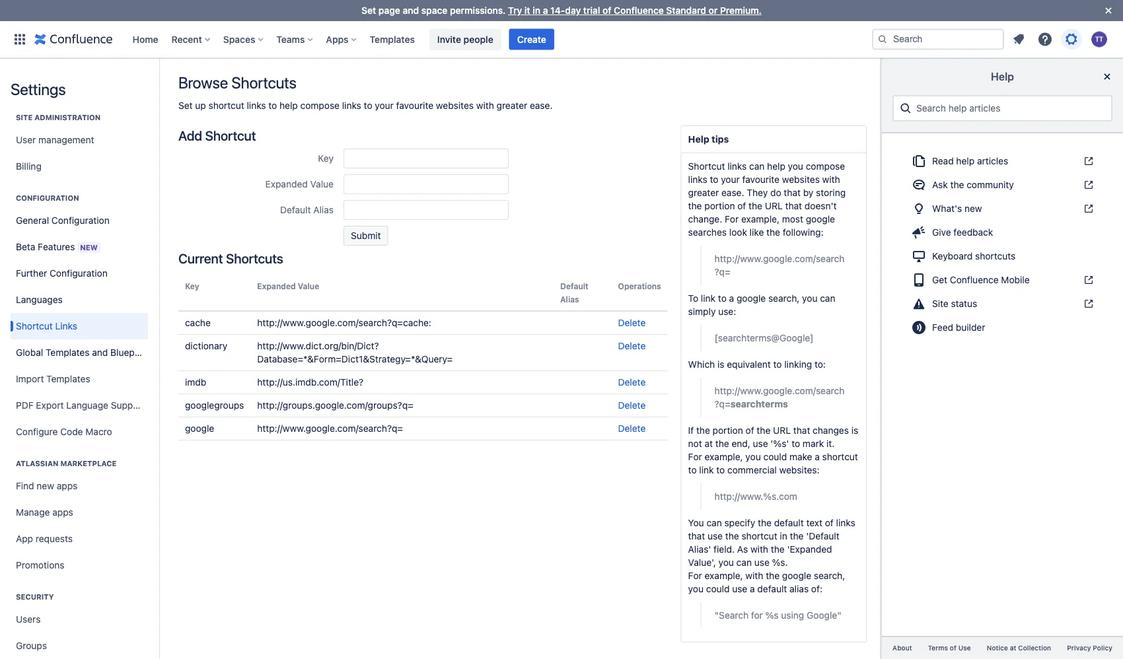 Task type: locate. For each thing, give the bounding box(es) containing it.
1 horizontal spatial confluence
[[950, 275, 999, 285]]

confluence right 'trial'
[[614, 5, 664, 16]]

new inside atlassian marketplace group
[[37, 481, 54, 492]]

global
[[16, 347, 43, 358]]

help left tips
[[688, 134, 710, 145]]

that inside if the portion of the url that changes is not at the end, use '%s' to mark it. for example, you could make a shortcut to link to commercial websites:
[[794, 425, 810, 436]]

url up '%s'
[[773, 425, 791, 436]]

1 vertical spatial is
[[852, 425, 859, 436]]

3 delete from the top
[[618, 377, 646, 388]]

1 vertical spatial shortcuts
[[226, 250, 283, 266]]

url
[[765, 201, 783, 211], [773, 425, 791, 436]]

links inside you can specify the default text of links that use the shortcut in the 'default alias' field.  as with the 'expanded value', you can use %s. for example, with the google search, you could use a default alias of:
[[836, 518, 856, 529]]

a up for
[[750, 584, 755, 595]]

1 vertical spatial could
[[706, 584, 730, 595]]

about
[[893, 645, 912, 652]]

manage apps
[[16, 507, 73, 518]]

mobile icon image
[[911, 272, 927, 288]]

1 vertical spatial default alias
[[560, 282, 589, 304]]

1 vertical spatial search,
[[814, 571, 845, 582]]

2 vertical spatial shortcut
[[742, 531, 778, 542]]

0 vertical spatial search,
[[769, 293, 800, 304]]

shortcut down it.
[[823, 452, 858, 463]]

http://www.dict.org/bin/dict?
[[257, 341, 379, 352]]

and for page
[[403, 5, 419, 16]]

websites up key text field
[[436, 100, 474, 111]]

a
[[543, 5, 548, 16], [729, 293, 734, 304], [815, 452, 820, 463], [750, 584, 755, 595]]

ask
[[932, 179, 948, 190]]

shortcut down 'help tips'
[[688, 161, 725, 172]]

Expanded Value text field
[[344, 174, 509, 194]]

search, up of:
[[814, 571, 845, 582]]

at right notice
[[1010, 645, 1017, 652]]

link down not
[[699, 465, 714, 476]]

add shortcut
[[178, 128, 256, 143]]

and right page
[[403, 5, 419, 16]]

and
[[403, 5, 419, 16], [92, 347, 108, 358]]

1 horizontal spatial at
[[1010, 645, 1017, 652]]

user management
[[16, 134, 94, 145]]

1 delete from the top
[[618, 318, 646, 328]]

2 delete link from the top
[[618, 341, 646, 352]]

example, inside you can specify the default text of links that use the shortcut in the 'default alias' field.  as with the 'expanded value', you can use %s. for example, with the google search, you could use a default alias of:
[[705, 571, 743, 582]]

of inside you can specify the default text of links that use the shortcut in the 'default alias' field.  as with the 'expanded value', you can use %s. for example, with the google search, you could use a default alias of:
[[825, 518, 834, 529]]

example,
[[741, 214, 780, 225], [705, 452, 743, 463], [705, 571, 743, 582]]

http://www.google.com/search down like
[[715, 253, 845, 264]]

the down they
[[749, 201, 763, 211]]

community
[[967, 179, 1014, 190]]

delete link for http://www.google.com/search?q=cache:
[[618, 318, 646, 328]]

portion inside if the portion of the url that changes is not at the end, use '%s' to mark it. for example, you could make a shortcut to link to commercial websites:
[[713, 425, 743, 436]]

new right find
[[37, 481, 54, 492]]

terms of use
[[928, 645, 971, 652]]

1 vertical spatial greater
[[688, 187, 719, 198]]

change.
[[688, 214, 723, 225]]

0 horizontal spatial and
[[92, 347, 108, 358]]

you
[[788, 161, 804, 172], [802, 293, 818, 304], [746, 452, 761, 463], [719, 557, 734, 568], [688, 584, 704, 595]]

compose inside shortcut links can help you compose links to your favourite websites with greater ease. they do that by storing the portion of the url that doesn't change. for example, most google searches look like the following:
[[806, 161, 845, 172]]

5 delete link from the top
[[618, 423, 646, 434]]

0 vertical spatial http://www.google.com/search
[[715, 253, 845, 264]]

and left "blueprints" at the left bottom
[[92, 347, 108, 358]]

make
[[790, 452, 813, 463]]

example, inside if the portion of the url that changes is not at the end, use '%s' to mark it. for example, you could make a shortcut to link to commercial websites:
[[705, 452, 743, 463]]

Search field
[[872, 29, 1005, 50]]

templates up the pdf export language support link
[[46, 374, 90, 385]]

for up look in the top of the page
[[725, 214, 739, 225]]

0 vertical spatial and
[[403, 5, 419, 16]]

keyboard
[[932, 251, 973, 262]]

beta features new
[[16, 241, 98, 252]]

0 vertical spatial help
[[991, 70, 1014, 83]]

in right it
[[533, 5, 541, 16]]

0 horizontal spatial could
[[706, 584, 730, 595]]

notice at collection
[[987, 645, 1052, 652]]

use inside if the portion of the url that changes is not at the end, use '%s' to mark it. for example, you could make a shortcut to link to commercial websites:
[[753, 438, 768, 449]]

0 vertical spatial http://www.google.com/search ?q=
[[715, 253, 845, 278]]

search image
[[878, 34, 888, 45]]

portion up end,
[[713, 425, 743, 436]]

search, up [searchterms@google]
[[769, 293, 800, 304]]

for down not
[[688, 452, 702, 463]]

0 horizontal spatial new
[[37, 481, 54, 492]]

1 horizontal spatial shortcut
[[742, 531, 778, 542]]

configuration inside 'link'
[[52, 215, 110, 226]]

set for set up shortcut links to help compose links to your favourite websites with greater ease.
[[178, 100, 193, 111]]

http://www.google.com/search?q=
[[257, 423, 403, 434]]

warning icon image
[[911, 296, 927, 312]]

1 horizontal spatial greater
[[688, 187, 719, 198]]

2 delete from the top
[[618, 341, 646, 352]]

1 vertical spatial apps
[[52, 507, 73, 518]]

1 ?q= from the top
[[715, 267, 731, 278]]

greater
[[497, 100, 528, 111], [688, 187, 719, 198]]

set up shortcut links to help compose links to your favourite websites with greater ease.
[[178, 100, 553, 111]]

Search help articles field
[[913, 96, 1106, 120]]

1 vertical spatial url
[[773, 425, 791, 436]]

permissions.
[[450, 5, 506, 16]]

is right changes
[[852, 425, 859, 436]]

1 horizontal spatial your
[[721, 174, 740, 185]]

configuration for general
[[52, 215, 110, 226]]

http://www.dict.org/bin/dict? database=*&form=dict1&strategy=*&query=
[[257, 341, 453, 365]]

storing
[[816, 187, 846, 198]]

the down searchterms
[[757, 425, 771, 436]]

configuration group
[[11, 180, 154, 449]]

?q= down which
[[715, 399, 731, 410]]

1 vertical spatial favourite
[[743, 174, 780, 185]]

favourite up key text field
[[396, 100, 434, 111]]

keyboard shortcuts
[[932, 251, 1016, 262]]

portion inside shortcut links can help you compose links to your favourite websites with greater ease. they do that by storing the portion of the url that doesn't change. for example, most google searches look like the following:
[[705, 201, 735, 211]]

shortcut up as
[[742, 531, 778, 542]]

link up simply
[[701, 293, 716, 304]]

0 horizontal spatial at
[[705, 438, 713, 449]]

1 horizontal spatial set
[[362, 5, 376, 16]]

1 horizontal spatial alias
[[560, 295, 579, 304]]

site status link
[[903, 293, 1102, 315]]

like
[[750, 227, 764, 238]]

shortcuts right current
[[226, 250, 283, 266]]

site up 'user'
[[16, 113, 33, 122]]

marketplace
[[60, 460, 117, 468]]

%s.
[[772, 557, 788, 568]]

0 vertical spatial at
[[705, 438, 713, 449]]

0 vertical spatial portion
[[705, 201, 735, 211]]

example, up like
[[741, 214, 780, 225]]

1 vertical spatial shortcut
[[823, 452, 858, 463]]

1 horizontal spatial help
[[767, 161, 786, 172]]

you up commercial
[[746, 452, 761, 463]]

macro
[[85, 427, 112, 437]]

http://www.google.com/search?q=cache:
[[257, 318, 431, 328]]

shortcut icon image inside site status link
[[1081, 299, 1094, 309]]

0 horizontal spatial compose
[[300, 100, 340, 111]]

close image
[[1101, 3, 1117, 19]]

appswitcher icon image
[[12, 31, 28, 47]]

a left the 14-
[[543, 5, 548, 16]]

look
[[729, 227, 747, 238]]

do
[[771, 187, 782, 198]]

portion up change.
[[705, 201, 735, 211]]

2 vertical spatial for
[[688, 571, 702, 582]]

shortcuts down spaces popup button
[[231, 73, 297, 92]]

you down field.
[[719, 557, 734, 568]]

2 horizontal spatial help
[[957, 156, 975, 167]]

is
[[718, 359, 725, 370], [852, 425, 859, 436]]

templates down links
[[46, 347, 90, 358]]

site administration
[[16, 113, 101, 122]]

0 horizontal spatial confluence
[[614, 5, 664, 16]]

delete link for http://www.google.com/search?q=
[[618, 423, 646, 434]]

1 horizontal spatial search,
[[814, 571, 845, 582]]

apps up "requests"
[[52, 507, 73, 518]]

0 vertical spatial configuration
[[16, 194, 79, 203]]

1 vertical spatial http://www.google.com/search ?q=
[[715, 386, 845, 410]]

google up [searchterms@google]
[[737, 293, 766, 304]]

example, down the value',
[[705, 571, 743, 582]]

export
[[36, 400, 64, 411]]

could inside if the portion of the url that changes is not at the end, use '%s' to mark it. for example, you could make a shortcut to link to commercial websites:
[[764, 452, 787, 463]]

of inside if the portion of the url that changes is not at the end, use '%s' to mark it. for example, you could make a shortcut to link to commercial websites:
[[746, 425, 754, 436]]

could down '%s'
[[764, 452, 787, 463]]

example, inside shortcut links can help you compose links to your favourite websites with greater ease. they do that by storing the portion of the url that doesn't change. for example, most google searches look like the following:
[[741, 214, 780, 225]]

of up 'default
[[825, 518, 834, 529]]

0 vertical spatial url
[[765, 201, 783, 211]]

3 delete link from the top
[[618, 377, 646, 388]]

1 vertical spatial in
[[780, 531, 788, 542]]

1 horizontal spatial site
[[932, 298, 949, 309]]

default
[[774, 518, 804, 529], [758, 584, 787, 595]]

notice
[[987, 645, 1008, 652]]

0 horizontal spatial in
[[533, 5, 541, 16]]

imdb
[[185, 377, 206, 388]]

0 horizontal spatial alias
[[313, 205, 334, 215]]

feedback
[[954, 227, 993, 238]]

1 horizontal spatial key
[[318, 153, 334, 164]]

configuration up general
[[16, 194, 79, 203]]

http://www.google.com/search ?q= down linking
[[715, 386, 845, 410]]

configuration for further
[[50, 268, 108, 279]]

the down %s.
[[766, 571, 780, 582]]

feed builder
[[932, 322, 986, 333]]

1 http://www.google.com/search from the top
[[715, 253, 845, 264]]

can
[[749, 161, 765, 172], [820, 293, 836, 304], [707, 518, 722, 529], [737, 557, 752, 568]]

0 vertical spatial site
[[16, 113, 33, 122]]

security group
[[11, 579, 148, 660]]

5 shortcut icon image from the top
[[1081, 299, 1094, 309]]

1 horizontal spatial could
[[764, 452, 787, 463]]

google down doesn't
[[806, 214, 835, 225]]

that down you
[[688, 531, 705, 542]]

could up "search
[[706, 584, 730, 595]]

websites up by
[[782, 174, 820, 185]]

0 vertical spatial confluence
[[614, 5, 664, 16]]

1 vertical spatial site
[[932, 298, 949, 309]]

default left text
[[774, 518, 804, 529]]

a down mark
[[815, 452, 820, 463]]

0 vertical spatial ?q=
[[715, 267, 731, 278]]

a inside if the portion of the url that changes is not at the end, use '%s' to mark it. for example, you could make a shortcut to link to commercial websites:
[[815, 452, 820, 463]]

linking
[[785, 359, 812, 370]]

shortcut icon image inside ask the community link
[[1081, 180, 1094, 190]]

0 horizontal spatial site
[[16, 113, 33, 122]]

0 vertical spatial shortcut
[[209, 100, 244, 111]]

alias
[[790, 584, 809, 595]]

shortcut icon image
[[1081, 156, 1094, 167], [1081, 180, 1094, 190], [1081, 204, 1094, 214], [1081, 275, 1094, 285], [1081, 299, 1094, 309]]

ease. inside shortcut links can help you compose links to your favourite websites with greater ease. they do that by storing the portion of the url that doesn't change. for example, most google searches look like the following:
[[722, 187, 744, 198]]

could inside you can specify the default text of links that use the shortcut in the 'default alias' field.  as with the 'expanded value', you can use %s. for example, with the google search, you could use a default alias of:
[[706, 584, 730, 595]]

commercial
[[728, 465, 777, 476]]

1 vertical spatial confluence
[[950, 275, 999, 285]]

1 vertical spatial key
[[185, 282, 199, 291]]

4 delete link from the top
[[618, 400, 646, 411]]

1 vertical spatial ?q=
[[715, 399, 731, 410]]

set left page
[[362, 5, 376, 16]]

general configuration link
[[11, 208, 148, 234]]

shortcuts for browse shortcuts
[[231, 73, 297, 92]]

4 shortcut icon image from the top
[[1081, 275, 1094, 285]]

url inside if the portion of the url that changes is not at the end, use '%s' to mark it. for example, you could make a shortcut to link to commercial websites:
[[773, 425, 791, 436]]

that left by
[[784, 187, 801, 198]]

1 vertical spatial http://www.google.com/search
[[715, 386, 845, 397]]

http://www.google.com/search up searchterms
[[715, 386, 845, 397]]

the down specify
[[726, 531, 739, 542]]

2 http://www.google.com/search from the top
[[715, 386, 845, 397]]

banner
[[0, 21, 1123, 58]]

documents icon image
[[911, 153, 927, 169]]

set for set page and space permissions. try it in a 14-day trial of confluence standard or premium.
[[362, 5, 376, 16]]

for inside you can specify the default text of links that use the shortcut in the 'default alias' field.  as with the 'expanded value', you can use %s. for example, with the google search, you could use a default alias of:
[[688, 571, 702, 582]]

0 vertical spatial shortcut
[[205, 128, 256, 143]]

google"
[[807, 610, 842, 621]]

0 horizontal spatial default alias
[[280, 205, 334, 215]]

confluence down keyboard shortcuts at right top
[[950, 275, 999, 285]]

shortcut icon image for mobile
[[1081, 275, 1094, 285]]

1 vertical spatial configuration
[[52, 215, 110, 226]]

key
[[318, 153, 334, 164], [185, 282, 199, 291]]

find new apps
[[16, 481, 78, 492]]

0 vertical spatial shortcuts
[[231, 73, 297, 92]]

0 vertical spatial your
[[375, 100, 394, 111]]

apps down 'atlassian marketplace' at the left of the page
[[57, 481, 78, 492]]

0 vertical spatial alias
[[313, 205, 334, 215]]

delete for http://groups.google.com/groups?q=
[[618, 400, 646, 411]]

0 vertical spatial is
[[718, 359, 725, 370]]

in inside you can specify the default text of links that use the shortcut in the 'default alias' field.  as with the 'expanded value', you can use %s. for example, with the google search, you could use a default alias of:
[[780, 531, 788, 542]]

confluence image
[[34, 31, 113, 47], [34, 31, 113, 47]]

give feedback button
[[903, 222, 1102, 243]]

that
[[784, 187, 801, 198], [785, 201, 802, 211], [794, 425, 810, 436], [688, 531, 705, 542]]

shortcut up global
[[16, 321, 53, 332]]

shortcut right add
[[205, 128, 256, 143]]

you up by
[[788, 161, 804, 172]]

help right read
[[957, 156, 975, 167]]

help down "browse shortcuts"
[[280, 100, 298, 111]]

help tips
[[688, 134, 729, 145]]

your inside shortcut links can help you compose links to your favourite websites with greater ease. they do that by storing the portion of the url that doesn't change. for example, most google searches look like the following:
[[721, 174, 740, 185]]

search, inside you can specify the default text of links that use the shortcut in the 'default alias' field.  as with the 'expanded value', you can use %s. for example, with the google search, you could use a default alias of:
[[814, 571, 845, 582]]

None submit
[[344, 226, 388, 246]]

default up %s
[[758, 584, 787, 595]]

at right not
[[705, 438, 713, 449]]

1 horizontal spatial compose
[[806, 161, 845, 172]]

1 horizontal spatial websites
[[782, 174, 820, 185]]

site
[[16, 113, 33, 122], [932, 298, 949, 309]]

configuration up 'new'
[[52, 215, 110, 226]]

search, inside to link to a google search, you can simply use:
[[769, 293, 800, 304]]

set left up
[[178, 100, 193, 111]]

for inside shortcut links can help you compose links to your favourite websites with greater ease. they do that by storing the portion of the url that doesn't change. for example, most google searches look like the following:
[[725, 214, 739, 225]]

0 vertical spatial default alias
[[280, 205, 334, 215]]

space
[[421, 5, 448, 16]]

1 horizontal spatial ease.
[[722, 187, 744, 198]]

0 horizontal spatial your
[[375, 100, 394, 111]]

1 vertical spatial link
[[699, 465, 714, 476]]

0 horizontal spatial set
[[178, 100, 193, 111]]

?q=
[[715, 267, 731, 278], [715, 399, 731, 410]]

day
[[565, 5, 581, 16]]

shortcut icon image inside get confluence mobile "link"
[[1081, 275, 1094, 285]]

1 vertical spatial and
[[92, 347, 108, 358]]

screen icon image
[[911, 248, 927, 264]]

help up search help articles field
[[991, 70, 1014, 83]]

get
[[932, 275, 948, 285]]

url down do
[[765, 201, 783, 211]]

shortcut icon image inside what's new link
[[1081, 204, 1094, 214]]

your profile and preferences image
[[1092, 31, 1108, 47]]

google down googlegroups
[[185, 423, 214, 434]]

help for help tips
[[688, 134, 710, 145]]

read help articles
[[932, 156, 1009, 167]]

0 vertical spatial websites
[[436, 100, 474, 111]]

close image
[[1100, 69, 1116, 85]]

manage
[[16, 507, 50, 518]]

templates
[[370, 34, 415, 45], [46, 347, 90, 358], [46, 374, 90, 385]]

delete link for http://us.imdb.com/title?
[[618, 377, 646, 388]]

2 shortcut icon image from the top
[[1081, 180, 1094, 190]]

1 horizontal spatial is
[[852, 425, 859, 436]]

for down the value',
[[688, 571, 702, 582]]

1 vertical spatial shortcut
[[688, 161, 725, 172]]

site right the warning icon
[[932, 298, 949, 309]]

delete link for http://groups.google.com/groups?q=
[[618, 400, 646, 411]]

0 horizontal spatial shortcut
[[16, 321, 53, 332]]

import
[[16, 374, 44, 385]]

help up do
[[767, 161, 786, 172]]

import templates
[[16, 374, 90, 385]]

0 horizontal spatial is
[[718, 359, 725, 370]]

http://www.google.com/search
[[715, 253, 845, 264], [715, 386, 845, 397]]

new up the feedback
[[965, 203, 982, 214]]

5 delete from the top
[[618, 423, 646, 434]]

http://www.google.com/search ?q= down like
[[715, 253, 845, 278]]

new
[[965, 203, 982, 214], [37, 481, 54, 492]]

for inside if the portion of the url that changes is not at the end, use '%s' to mark it. for example, you could make a shortcut to link to commercial websites:
[[688, 452, 702, 463]]

beta
[[16, 241, 35, 252]]

of up end,
[[746, 425, 754, 436]]

that inside you can specify the default text of links that use the shortcut in the 'default alias' field.  as with the 'expanded value', you can use %s. for example, with the google search, you could use a default alias of:
[[688, 531, 705, 542]]

2 vertical spatial configuration
[[50, 268, 108, 279]]

notification icon image
[[1011, 31, 1027, 47]]

shortcut inside shortcut links can help you compose links to your favourite websites with greater ease. they do that by storing the portion of the url that doesn't change. for example, most google searches look like the following:
[[688, 161, 725, 172]]

a up use:
[[729, 293, 734, 304]]

1 vertical spatial example,
[[705, 452, 743, 463]]

of
[[603, 5, 612, 16], [738, 201, 746, 211], [746, 425, 754, 436], [825, 518, 834, 529], [950, 645, 957, 652]]

and inside configuration group
[[92, 347, 108, 358]]

shortcut inside if the portion of the url that changes is not at the end, use '%s' to mark it. for example, you could make a shortcut to link to commercial websites:
[[823, 452, 858, 463]]

example, down end,
[[705, 452, 743, 463]]

3 shortcut icon image from the top
[[1081, 204, 1094, 214]]

promotions
[[16, 560, 64, 571]]

shortcut down "browse shortcuts"
[[209, 100, 244, 111]]

1 horizontal spatial default alias
[[560, 282, 589, 304]]

1 delete link from the top
[[618, 318, 646, 328]]

in
[[533, 5, 541, 16], [780, 531, 788, 542]]

read
[[932, 156, 954, 167]]

shortcut inside configuration group
[[16, 321, 53, 332]]

premium.
[[720, 5, 762, 16]]

shortcut icon image for articles
[[1081, 156, 1094, 167]]

help icon image
[[1038, 31, 1053, 47]]

of left use
[[950, 645, 957, 652]]

operations
[[618, 282, 661, 291]]

is right which
[[718, 359, 725, 370]]

delete for http://www.google.com/search?q=cache:
[[618, 318, 646, 328]]

greater inside shortcut links can help you compose links to your favourite websites with greater ease. they do that by storing the portion of the url that doesn't change. for example, most google searches look like the following:
[[688, 187, 719, 198]]

site for site administration
[[16, 113, 33, 122]]

favourite up they
[[743, 174, 780, 185]]

that up the most
[[785, 201, 802, 211]]

compose
[[300, 100, 340, 111], [806, 161, 845, 172]]

1 vertical spatial ease.
[[722, 187, 744, 198]]

you up [searchterms@google]
[[802, 293, 818, 304]]

try it in a 14-day trial of confluence standard or premium. link
[[508, 5, 762, 16]]

search,
[[769, 293, 800, 304], [814, 571, 845, 582]]

as
[[737, 544, 748, 555]]

of up look in the top of the page
[[738, 201, 746, 211]]

use up "search
[[732, 584, 748, 595]]

?q= up use:
[[715, 267, 731, 278]]

1 vertical spatial expanded value
[[257, 282, 319, 291]]

1 horizontal spatial new
[[965, 203, 982, 214]]

configuration up languages link
[[50, 268, 108, 279]]

google up alias
[[782, 571, 812, 582]]

'default
[[806, 531, 840, 542]]

1 vertical spatial templates
[[46, 347, 90, 358]]

the up change.
[[688, 201, 702, 211]]

can inside to link to a google search, you can simply use:
[[820, 293, 836, 304]]

apps button
[[322, 29, 362, 50]]

of:
[[811, 584, 823, 595]]

0 horizontal spatial help
[[688, 134, 710, 145]]

0 horizontal spatial search,
[[769, 293, 800, 304]]

shortcut inside you can specify the default text of links that use the shortcut in the 'default alias' field.  as with the 'expanded value', you can use %s. for example, with the google search, you could use a default alias of:
[[742, 531, 778, 542]]

1 horizontal spatial favourite
[[743, 174, 780, 185]]

0 vertical spatial example,
[[741, 214, 780, 225]]

1 vertical spatial at
[[1010, 645, 1017, 652]]

4 delete from the top
[[618, 400, 646, 411]]

shortcut icon image inside read help articles link
[[1081, 156, 1094, 167]]

1 shortcut icon image from the top
[[1081, 156, 1094, 167]]

0 vertical spatial templates
[[370, 34, 415, 45]]

delete for http://www.google.com/search?q=
[[618, 423, 646, 434]]

0 vertical spatial link
[[701, 293, 716, 304]]

site administration group
[[11, 99, 148, 184]]

features
[[38, 241, 75, 252]]

banner containing home
[[0, 21, 1123, 58]]

in up %s.
[[780, 531, 788, 542]]

site inside group
[[16, 113, 33, 122]]

use left '%s'
[[753, 438, 768, 449]]

templates down page
[[370, 34, 415, 45]]

a inside to link to a google search, you can simply use:
[[729, 293, 734, 304]]

link inside if the portion of the url that changes is not at the end, use '%s' to mark it. for example, you could make a shortcut to link to commercial websites:
[[699, 465, 714, 476]]



Task type: vqa. For each thing, say whether or not it's contained in the screenshot.
the top Shortcut
yes



Task type: describe. For each thing, give the bounding box(es) containing it.
1 vertical spatial default
[[758, 584, 787, 595]]

shortcut for shortcut links can help you compose links to your favourite websites with greater ease. they do that by storing the portion of the url that doesn't change. for example, most google searches look like the following:
[[688, 161, 725, 172]]

the right ask
[[951, 179, 964, 190]]

templates for global templates and blueprints
[[46, 347, 90, 358]]

1 vertical spatial expanded
[[257, 282, 296, 291]]

set page and space permissions. try it in a 14-day trial of confluence standard or premium.
[[362, 5, 762, 16]]

shortcuts
[[975, 251, 1016, 262]]

configure
[[16, 427, 58, 437]]

1 vertical spatial value
[[298, 282, 319, 291]]

billing link
[[11, 153, 148, 180]]

url inside shortcut links can help you compose links to your favourite websites with greater ease. they do that by storing the portion of the url that doesn't change. for example, most google searches look like the following:
[[765, 201, 783, 211]]

shortcuts for current shortcuts
[[226, 250, 283, 266]]

to inside to link to a google search, you can simply use:
[[718, 293, 727, 304]]

http://us.imdb.com/title?
[[257, 377, 364, 388]]

0 horizontal spatial favourite
[[396, 100, 434, 111]]

you inside to link to a google search, you can simply use:
[[802, 293, 818, 304]]

1 horizontal spatial default
[[560, 282, 589, 291]]

pdf
[[16, 400, 33, 411]]

a inside you can specify the default text of links that use the shortcut in the 'default alias' field.  as with the 'expanded value', you can use %s. for example, with the google search, you could use a default alias of:
[[750, 584, 755, 595]]

it.
[[827, 438, 835, 449]]

atlassian marketplace
[[16, 460, 117, 468]]

code
[[60, 427, 83, 437]]

shortcut icon image for community
[[1081, 180, 1094, 190]]

feed builder button
[[903, 317, 1102, 338]]

database=*&form=dict1&strategy=*&query=
[[257, 354, 453, 365]]

general
[[16, 215, 49, 226]]

teams button
[[273, 29, 318, 50]]

websites inside shortcut links can help you compose links to your favourite websites with greater ease. they do that by storing the portion of the url that doesn't change. for example, most google searches look like the following:
[[782, 174, 820, 185]]

delete link for http://www.dict.org/bin/dict? database=*&form=dict1&strategy=*&query=
[[618, 341, 646, 352]]

http://groups.google.com/groups?q=
[[257, 400, 414, 411]]

if the portion of the url that changes is not at the end, use '%s' to mark it. for example, you could make a shortcut to link to commercial websites:
[[688, 425, 859, 476]]

blueprints
[[110, 347, 154, 358]]

about button
[[885, 643, 920, 654]]

simply
[[688, 306, 716, 317]]

app requests link
[[11, 526, 148, 552]]

the up 'expanded
[[790, 531, 804, 542]]

the right if
[[697, 425, 710, 436]]

0 horizontal spatial key
[[185, 282, 199, 291]]

collection
[[1019, 645, 1052, 652]]

1 horizontal spatial shortcut
[[205, 128, 256, 143]]

privacy policy link
[[1059, 643, 1121, 654]]

use left %s.
[[755, 557, 770, 568]]

alias'
[[688, 544, 711, 555]]

app
[[16, 534, 33, 545]]

use:
[[718, 306, 736, 317]]

0 vertical spatial value
[[310, 179, 334, 190]]

websites:
[[780, 465, 820, 476]]

language
[[66, 400, 108, 411]]

confluence inside get confluence mobile "link"
[[950, 275, 999, 285]]

which
[[688, 359, 715, 370]]

find new apps link
[[11, 473, 148, 500]]

new for what's
[[965, 203, 982, 214]]

'%s'
[[771, 438, 789, 449]]

you can specify the default text of links that use the shortcut in the 'default alias' field.  as with the 'expanded value', you can use %s. for example, with the google search, you could use a default alias of:
[[688, 518, 856, 595]]

0 horizontal spatial default
[[280, 205, 311, 215]]

2 http://www.google.com/search ?q= from the top
[[715, 386, 845, 410]]

groups
[[16, 641, 47, 652]]

can inside shortcut links can help you compose links to your favourite websites with greater ease. they do that by storing the portion of the url that doesn't change. for example, most google searches look like the following:
[[749, 161, 765, 172]]

0 vertical spatial expanded value
[[265, 179, 334, 190]]

configure code macro link
[[11, 419, 148, 445]]

to
[[688, 293, 699, 304]]

to:
[[815, 359, 826, 370]]

google inside you can specify the default text of links that use the shortcut in the 'default alias' field.  as with the 'expanded value', you can use %s. for example, with the google search, you could use a default alias of:
[[782, 571, 812, 582]]

delete for http://us.imdb.com/title?
[[618, 377, 646, 388]]

or
[[709, 5, 718, 16]]

0 horizontal spatial shortcut
[[209, 100, 244, 111]]

you inside if the portion of the url that changes is not at the end, use '%s' to mark it. for example, you could make a shortcut to link to commercial websites:
[[746, 452, 761, 463]]

invite
[[437, 34, 461, 45]]

is inside if the portion of the url that changes is not at the end, use '%s' to mark it. for example, you could make a shortcut to link to commercial websites:
[[852, 425, 859, 436]]

site for site status
[[932, 298, 949, 309]]

google inside shortcut links can help you compose links to your favourite websites with greater ease. they do that by storing the portion of the url that doesn't change. for example, most google searches look like the following:
[[806, 214, 835, 225]]

browse shortcuts
[[178, 73, 297, 92]]

1 http://www.google.com/search ?q= from the top
[[715, 253, 845, 278]]

atlassian marketplace group
[[11, 445, 148, 583]]

current
[[178, 250, 223, 266]]

they
[[747, 187, 768, 198]]

lightbulb icon image
[[911, 201, 927, 217]]

help for help
[[991, 70, 1014, 83]]

comment icon image
[[911, 177, 927, 193]]

get confluence mobile link
[[903, 270, 1102, 291]]

searchterms
[[731, 399, 788, 410]]

read help articles link
[[903, 151, 1102, 172]]

management
[[38, 134, 94, 145]]

14-
[[551, 5, 565, 16]]

0 vertical spatial ease.
[[530, 100, 553, 111]]

searches
[[688, 227, 727, 238]]

settings icon image
[[1064, 31, 1080, 47]]

the left end,
[[716, 438, 729, 449]]

to inside shortcut links can help you compose links to your favourite websites with greater ease. they do that by storing the portion of the url that doesn't change. for example, most google searches look like the following:
[[710, 174, 719, 185]]

feedback icon image
[[911, 225, 927, 241]]

0 vertical spatial key
[[318, 153, 334, 164]]

user management link
[[11, 127, 148, 153]]

current shortcuts
[[178, 250, 283, 266]]

you down the value',
[[688, 584, 704, 595]]

status
[[951, 298, 978, 309]]

user
[[16, 134, 36, 145]]

google inside to link to a google search, you can simply use:
[[737, 293, 766, 304]]

of right 'trial'
[[603, 5, 612, 16]]

value',
[[688, 557, 716, 568]]

collapse sidebar image
[[144, 65, 173, 91]]

users link
[[11, 607, 148, 633]]

Default Alias text field
[[344, 200, 509, 220]]

delete for http://www.dict.org/bin/dict? database=*&form=dict1&strategy=*&query=
[[618, 341, 646, 352]]

try
[[508, 5, 522, 16]]

most
[[782, 214, 804, 225]]

alias inside default alias
[[560, 295, 579, 304]]

further configuration link
[[11, 260, 148, 287]]

you inside shortcut links can help you compose links to your favourite websites with greater ease. they do that by storing the portion of the url that doesn't change. for example, most google searches look like the following:
[[788, 161, 804, 172]]

the right specify
[[758, 518, 772, 529]]

configure code macro
[[16, 427, 112, 437]]

not
[[688, 438, 702, 449]]

users
[[16, 614, 41, 625]]

the right like
[[767, 227, 780, 238]]

find
[[16, 481, 34, 492]]

shortcut links can help you compose links to your favourite websites with greater ease. they do that by storing the portion of the url that doesn't change. for example, most google searches look like the following:
[[688, 161, 846, 238]]

invite people
[[437, 34, 493, 45]]

ask the community link
[[903, 174, 1102, 196]]

teams
[[276, 34, 305, 45]]

%s
[[766, 610, 779, 621]]

templates inside global element
[[370, 34, 415, 45]]

app requests
[[16, 534, 73, 545]]

languages link
[[11, 287, 148, 313]]

support
[[111, 400, 145, 411]]

new for find
[[37, 481, 54, 492]]

security
[[16, 593, 54, 602]]

administration
[[34, 113, 101, 122]]

text
[[807, 518, 823, 529]]

manage apps link
[[11, 500, 148, 526]]

terms
[[928, 645, 948, 652]]

0 vertical spatial expanded
[[265, 179, 308, 190]]

0 vertical spatial in
[[533, 5, 541, 16]]

specify
[[725, 518, 756, 529]]

at inside if the portion of the url that changes is not at the end, use '%s' to mark it. for example, you could make a shortcut to link to commercial websites:
[[705, 438, 713, 449]]

help inside shortcut links can help you compose links to your favourite websites with greater ease. they do that by storing the portion of the url that doesn't change. for example, most google searches look like the following:
[[767, 161, 786, 172]]

favourite inside shortcut links can help you compose links to your favourite websites with greater ease. they do that by storing the portion of the url that doesn't change. for example, most google searches look like the following:
[[743, 174, 780, 185]]

apps
[[326, 34, 349, 45]]

0 vertical spatial apps
[[57, 481, 78, 492]]

signal icon image
[[911, 320, 927, 336]]

the up %s.
[[771, 544, 785, 555]]

it
[[525, 5, 530, 16]]

0 horizontal spatial help
[[280, 100, 298, 111]]

of inside terms of use link
[[950, 645, 957, 652]]

of inside shortcut links can help you compose links to your favourite websites with greater ease. they do that by storing the portion of the url that doesn't change. for example, most google searches look like the following:
[[738, 201, 746, 211]]

googlegroups
[[185, 400, 244, 411]]

global element
[[8, 21, 870, 58]]

equivalent
[[727, 359, 771, 370]]

templates for import templates
[[46, 374, 90, 385]]

use up field.
[[708, 531, 723, 542]]

policy
[[1093, 645, 1113, 652]]

0 vertical spatial greater
[[497, 100, 528, 111]]

you
[[688, 518, 704, 529]]

0 vertical spatial default
[[774, 518, 804, 529]]

'expanded
[[787, 544, 832, 555]]

with inside shortcut links can help you compose links to your favourite websites with greater ease. they do that by storing the portion of the url that doesn't change. for example, most google searches look like the following:
[[823, 174, 840, 185]]

and for templates
[[92, 347, 108, 358]]

2 ?q= from the top
[[715, 399, 731, 410]]

by
[[803, 187, 814, 198]]

invite people button
[[429, 29, 501, 50]]

shortcut for shortcut links
[[16, 321, 53, 332]]

get confluence mobile
[[932, 275, 1030, 285]]

billing
[[16, 161, 42, 172]]

for
[[751, 610, 763, 621]]

link inside to link to a google search, you can simply use:
[[701, 293, 716, 304]]

tips
[[712, 134, 729, 145]]

Key text field
[[344, 149, 509, 169]]



